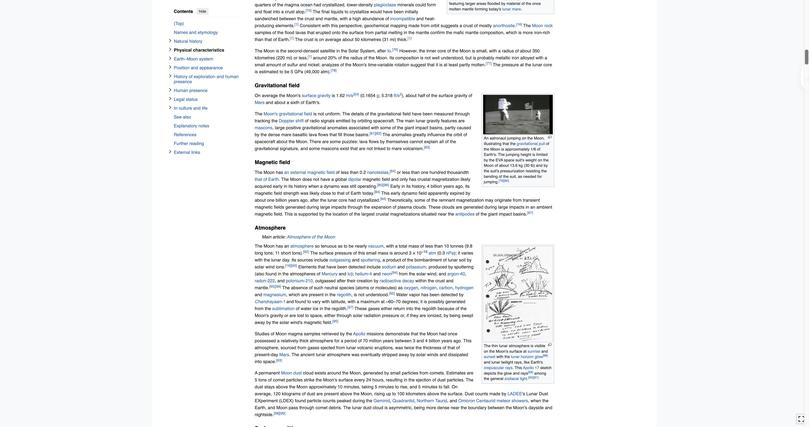 Task type: describe. For each thing, give the bounding box(es) containing it.
7 x small image from the top
[[168, 150, 172, 154]]

1 x small image from the top
[[168, 48, 172, 51]]

4 x small image from the top
[[168, 74, 172, 78]]

fullscreen image
[[799, 417, 805, 423]]



Task type: vqa. For each thing, say whether or not it's contained in the screenshot.
4th x small icon from the bottom
yes



Task type: locate. For each thing, give the bounding box(es) containing it.
0 vertical spatial x small image
[[168, 39, 172, 43]]

6 x small image from the top
[[168, 106, 172, 110]]

5 x small image from the top
[[168, 88, 172, 92]]

2 x small image from the top
[[168, 56, 172, 60]]

x small image
[[168, 39, 172, 43], [168, 97, 172, 101]]

x small image
[[168, 48, 172, 51], [168, 56, 172, 60], [168, 65, 172, 69], [168, 74, 172, 78], [168, 88, 172, 92], [168, 106, 172, 110], [168, 150, 172, 154]]

2 x small image from the top
[[168, 97, 172, 101]]

note
[[255, 234, 555, 241]]

3 x small image from the top
[[168, 65, 172, 69]]

1 vertical spatial x small image
[[168, 97, 172, 101]]

1 x small image from the top
[[168, 39, 172, 43]]



